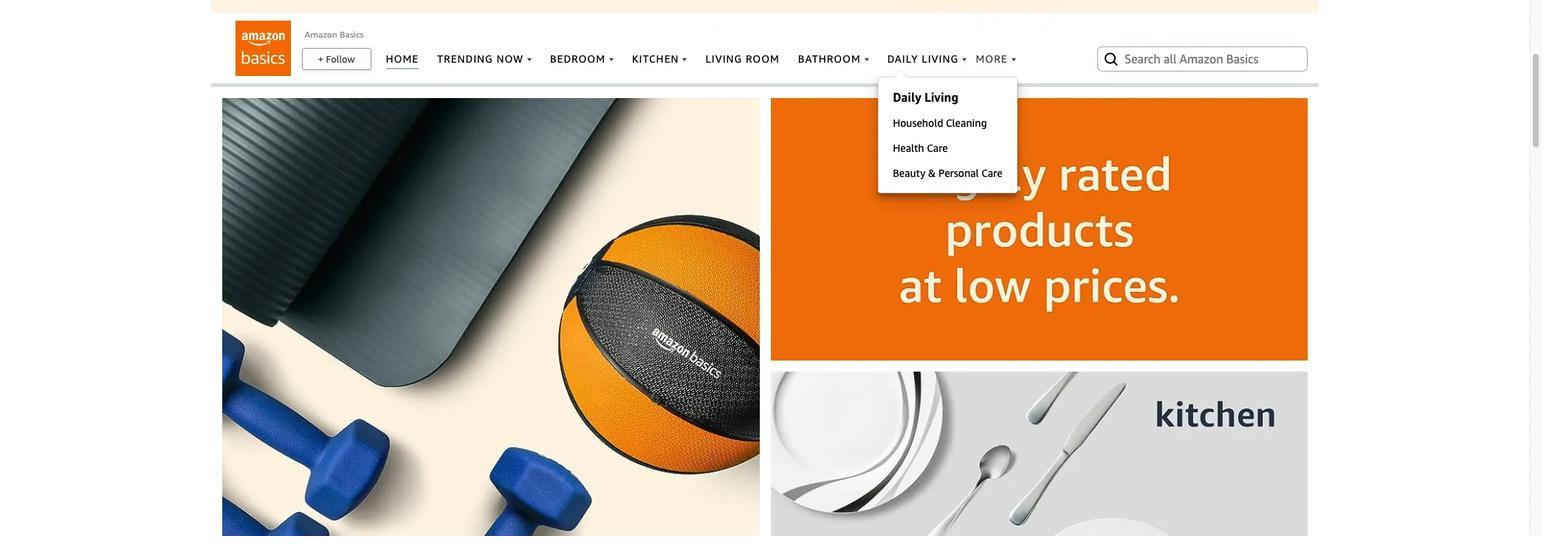 Task type: vqa. For each thing, say whether or not it's contained in the screenshot.
"-33% $ 228 00"
no



Task type: locate. For each thing, give the bounding box(es) containing it.
basics
[[340, 29, 364, 40]]

amazon basics logo image
[[235, 21, 291, 76]]

amazon basics link
[[305, 29, 364, 40]]

amazon
[[305, 29, 337, 40]]

+
[[318, 53, 324, 65]]

follow
[[326, 53, 355, 65]]

+ follow
[[318, 53, 355, 65]]



Task type: describe. For each thing, give the bounding box(es) containing it.
amazon basics
[[305, 29, 364, 40]]

search image
[[1103, 50, 1120, 68]]

Search all Amazon Basics search field
[[1125, 47, 1283, 72]]

+ follow button
[[302, 49, 370, 69]]



